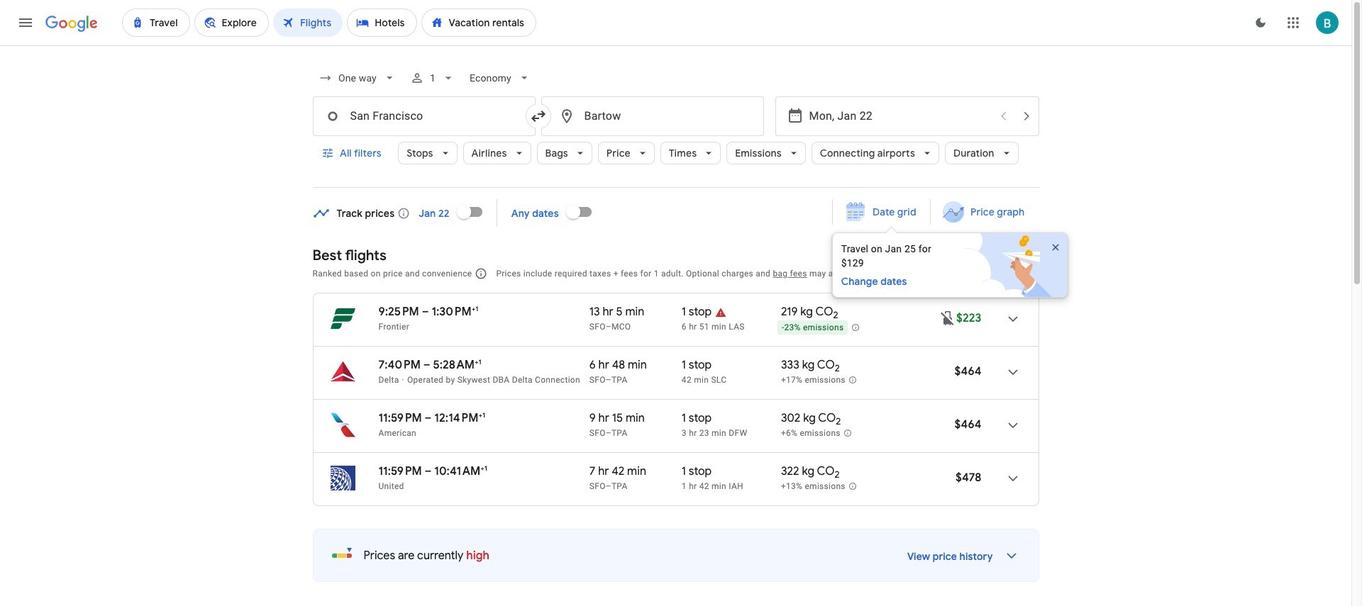 Task type: locate. For each thing, give the bounding box(es) containing it.
None text field
[[313, 97, 535, 136], [541, 97, 764, 136], [313, 97, 535, 136], [541, 97, 764, 136]]

None field
[[313, 65, 402, 91], [464, 65, 537, 91], [313, 65, 402, 91], [464, 65, 537, 91]]

Arrival time: 12:14 PM on  Tuesday, January 23. text field
[[434, 411, 485, 426]]

4 1 stop flight. element from the top
[[682, 465, 712, 481]]

leaves san francisco international airport (sfo) at 11:59 pm on monday, january 22 and arrives at tampa international airport (tpa) at 10:41 am on tuesday, january 23. element
[[379, 464, 487, 479]]

1 stop flight. element
[[682, 305, 712, 321], [682, 358, 712, 375], [682, 412, 712, 428], [682, 465, 712, 481]]

leaves san francisco international airport (sfo) at 9:25 pm on monday, january 22 and arrives at orlando international airport (mco) at 1:30 pm on tuesday, january 23. element
[[379, 304, 478, 319]]

total duration 13 hr 5 min. element
[[590, 305, 682, 321]]

464 US dollars text field
[[955, 418, 982, 432]]

0 vertical spatial departure time: 11:59 pm. text field
[[379, 412, 422, 426]]

flight details. leaves san francisco international airport (sfo) at 11:59 pm on monday, january 22 and arrives at tampa international airport (tpa) at 10:41 am on tuesday, january 23. image
[[996, 462, 1030, 496]]

1 departure time: 11:59 pm. text field from the top
[[379, 412, 422, 426]]

Departure time: 11:59 PM. text field
[[379, 412, 422, 426], [379, 465, 422, 479]]

learn more about tracked prices image
[[398, 207, 410, 220]]

flight details. leaves san francisco international airport (sfo) at 7:40 pm on monday, january 22 and arrives at tampa international airport (tpa) at 5:28 am on tuesday, january 23. image
[[996, 355, 1030, 390]]

find the best price region
[[313, 195, 1083, 298]]

departure time: 11:59 pm. text field inside leaves san francisco international airport (sfo) at 11:59 pm on monday, january 22 and arrives at tampa international airport (tpa) at 12:14 pm on tuesday, january 23. element
[[379, 412, 422, 426]]

2 1 stop flight. element from the top
[[682, 358, 712, 375]]

departure time: 11:59 pm. text field for leaves san francisco international airport (sfo) at 11:59 pm on monday, january 22 and arrives at tampa international airport (tpa) at 12:14 pm on tuesday, january 23. element
[[379, 412, 422, 426]]

leaves san francisco international airport (sfo) at 7:40 pm on monday, january 22 and arrives at tampa international airport (tpa) at 5:28 am on tuesday, january 23. element
[[379, 358, 482, 373]]

main content
[[313, 195, 1083, 607]]

flight details. leaves san francisco international airport (sfo) at 11:59 pm on monday, january 22 and arrives at tampa international airport (tpa) at 12:14 pm on tuesday, january 23. image
[[996, 409, 1030, 443]]

departure time: 11:59 pm. text field inside 'leaves san francisco international airport (sfo) at 11:59 pm on monday, january 22 and arrives at tampa international airport (tpa) at 10:41 am on tuesday, january 23.' element
[[379, 465, 422, 479]]

 image
[[402, 375, 404, 385]]

close image
[[1050, 242, 1061, 253]]

2 departure time: 11:59 pm. text field from the top
[[379, 465, 422, 479]]

Arrival time: 10:41 AM on  Tuesday, January 23. text field
[[434, 464, 487, 479]]

1 vertical spatial departure time: 11:59 pm. text field
[[379, 465, 422, 479]]

Departure time: 9:25 PM. text field
[[379, 305, 419, 319]]

departure time: 11:59 pm. text field down departure time: 7:40 pm. text box
[[379, 412, 422, 426]]

478 US dollars text field
[[956, 471, 982, 485]]

223 US dollars text field
[[957, 311, 982, 326]]

3 1 stop flight. element from the top
[[682, 412, 712, 428]]

departure time: 11:59 pm. text field left arrival time: 10:41 am on  tuesday, january 23. text box
[[379, 465, 422, 479]]

None search field
[[313, 61, 1039, 188]]



Task type: describe. For each thing, give the bounding box(es) containing it.
this price for this flight doesn't include overhead bin access. if you need a carry-on bag, use the bags filter to update prices. image
[[939, 310, 957, 327]]

1 stop flight. element for the total duration 9 hr 15 min. element at the bottom of page
[[682, 412, 712, 428]]

departure time: 11:59 pm. text field for 'leaves san francisco international airport (sfo) at 11:59 pm on monday, january 22 and arrives at tampa international airport (tpa) at 10:41 am on tuesday, january 23.' element
[[379, 465, 422, 479]]

1 stop flight. element for total duration 7 hr 42 min. element
[[682, 465, 712, 481]]

1 stop flight. element for total duration 6 hr 48 min. 'element'
[[682, 358, 712, 375]]

1 1 stop flight. element from the top
[[682, 305, 712, 321]]

leaves san francisco international airport (sfo) at 11:59 pm on monday, january 22 and arrives at tampa international airport (tpa) at 12:14 pm on tuesday, january 23. element
[[379, 411, 485, 426]]

total duration 6 hr 48 min. element
[[590, 358, 682, 375]]

Departure time: 7:40 PM. text field
[[379, 358, 421, 373]]

Arrival time: 5:28 AM on  Tuesday, January 23. text field
[[433, 358, 482, 373]]

main menu image
[[17, 14, 34, 31]]

change appearance image
[[1244, 6, 1278, 40]]

464 US dollars text field
[[955, 365, 982, 379]]

learn more about ranking image
[[475, 268, 488, 280]]

flight details. leaves san francisco international airport (sfo) at 9:25 pm on monday, january 22 and arrives at orlando international airport (mco) at 1:30 pm on tuesday, january 23. image
[[996, 302, 1030, 336]]

Departure text field
[[809, 97, 991, 136]]

swap origin and destination. image
[[530, 108, 547, 125]]

loading results progress bar
[[0, 45, 1352, 48]]

Arrival time: 1:30 PM on  Tuesday, January 23. text field
[[432, 304, 478, 319]]

total duration 7 hr 42 min. element
[[590, 465, 682, 481]]

total duration 9 hr 15 min. element
[[590, 412, 682, 428]]



Task type: vqa. For each thing, say whether or not it's contained in the screenshot.
the – in 8:30 Pm – 7:10 Pm + 1
no



